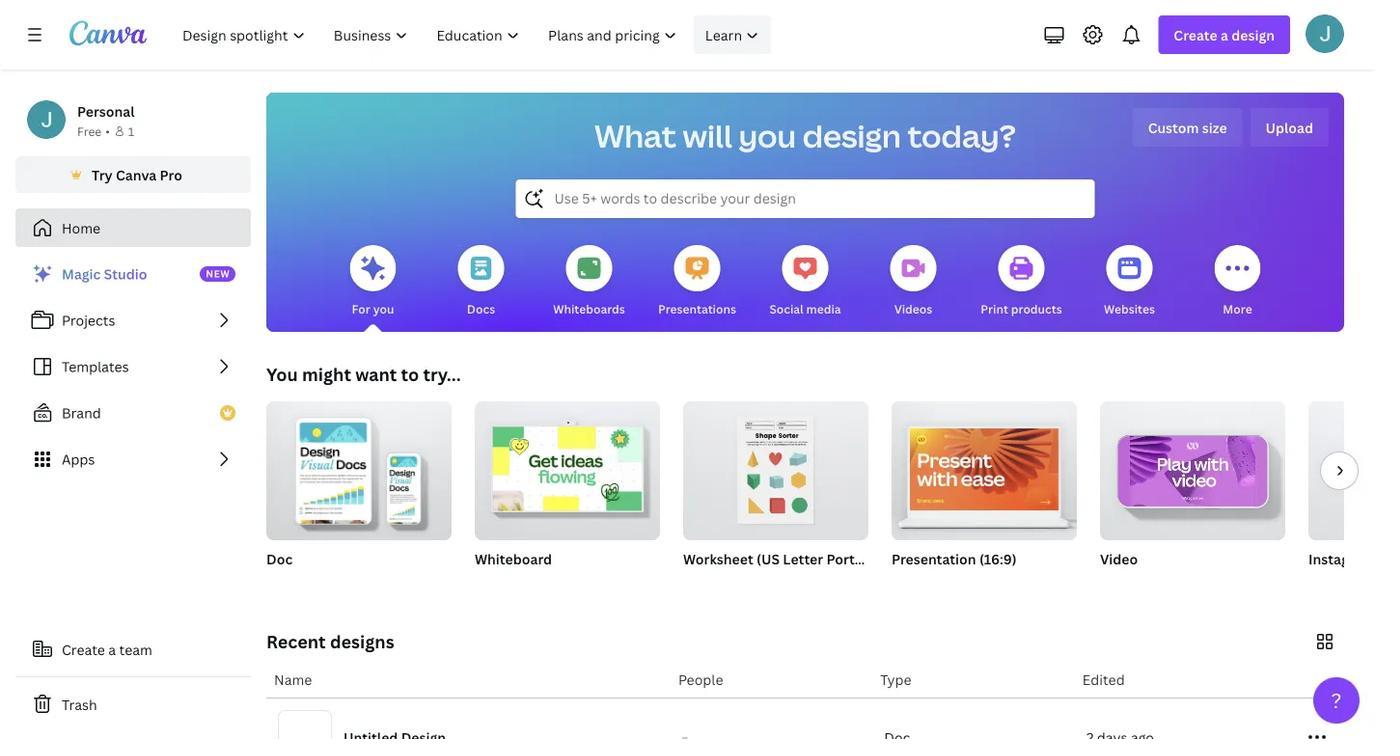 Task type: describe. For each thing, give the bounding box(es) containing it.
try...
[[423, 363, 461, 386]]

a for design
[[1221, 26, 1229, 44]]

design inside dropdown button
[[1232, 26, 1275, 44]]

for you button
[[350, 232, 396, 332]]

presentation (16:9) group
[[892, 394, 1078, 593]]

products
[[1012, 301, 1063, 317]]

will
[[683, 115, 733, 157]]

brand
[[62, 404, 101, 422]]

brand link
[[15, 394, 251, 433]]

print
[[981, 301, 1009, 317]]

presentation
[[892, 550, 977, 568]]

templates
[[62, 358, 129, 376]]

create a design button
[[1159, 15, 1291, 54]]

instagram 
[[1309, 550, 1376, 568]]

more
[[1224, 301, 1253, 317]]

john smith image
[[1306, 14, 1345, 53]]

presentations button
[[658, 232, 737, 332]]

group for video
[[1101, 394, 1286, 541]]

trash
[[62, 696, 97, 714]]

list containing magic studio
[[15, 255, 251, 479]]

team
[[119, 641, 152, 659]]

home link
[[15, 209, 251, 247]]

whiteboards
[[553, 301, 625, 317]]

doc group
[[266, 394, 452, 593]]

size
[[1203, 118, 1228, 137]]

canva
[[116, 166, 157, 184]]

social media button
[[770, 232, 842, 332]]

(16:9)
[[980, 550, 1017, 568]]

worksheet (us letter portrait) group
[[684, 394, 883, 593]]

whiteboards button
[[553, 232, 625, 332]]

personal
[[77, 102, 135, 120]]

?
[[1332, 687, 1343, 715]]

you might want to try...
[[266, 363, 461, 386]]

•
[[105, 123, 110, 139]]

for
[[352, 301, 371, 317]]

websites button
[[1105, 232, 1156, 332]]

presentations
[[658, 301, 737, 317]]

presentation (16:9)
[[892, 550, 1017, 568]]

group for doc
[[266, 394, 452, 541]]

apps
[[62, 450, 95, 469]]

recent designs
[[266, 630, 395, 654]]

custom
[[1149, 118, 1200, 137]]

instagram post (square) group
[[1309, 402, 1376, 593]]

group for worksheet (us letter portrait)
[[684, 394, 869, 541]]

home
[[62, 219, 101, 237]]

what
[[595, 115, 677, 157]]

media
[[807, 301, 842, 317]]

top level navigation element
[[170, 15, 776, 54]]

create a team button
[[15, 631, 251, 669]]

custom size button
[[1133, 108, 1243, 147]]

create for create a design
[[1174, 26, 1218, 44]]

magic studio
[[62, 265, 147, 283]]

custom size
[[1149, 118, 1228, 137]]

videos
[[895, 301, 933, 317]]

a for team
[[108, 641, 116, 659]]

new
[[206, 267, 230, 280]]

group for instagram 
[[1309, 402, 1376, 541]]

? button
[[1314, 678, 1360, 724]]

videos button
[[891, 232, 937, 332]]

1
[[128, 123, 134, 139]]

upload button
[[1251, 108, 1330, 147]]

group for presentation (16:9)
[[892, 394, 1078, 541]]

name
[[274, 671, 312, 689]]

people
[[679, 671, 724, 689]]



Task type: vqa. For each thing, say whether or not it's contained in the screenshot.
SIMON
no



Task type: locate. For each thing, give the bounding box(es) containing it.
websites
[[1105, 301, 1156, 317]]

a inside dropdown button
[[1221, 26, 1229, 44]]

you
[[266, 363, 298, 386]]

group for whiteboard
[[475, 394, 660, 541]]

0 vertical spatial a
[[1221, 26, 1229, 44]]

create a design
[[1174, 26, 1275, 44]]

try canva pro button
[[15, 156, 251, 193]]

0 vertical spatial design
[[1232, 26, 1275, 44]]

templates link
[[15, 348, 251, 386]]

0 vertical spatial create
[[1174, 26, 1218, 44]]

1 vertical spatial design
[[803, 115, 902, 157]]

studio
[[104, 265, 147, 283]]

a inside 'button'
[[108, 641, 116, 659]]

0 horizontal spatial design
[[803, 115, 902, 157]]

today?
[[908, 115, 1017, 157]]

a up size
[[1221, 26, 1229, 44]]

social
[[770, 301, 804, 317]]

None search field
[[516, 180, 1095, 218]]

try
[[92, 166, 113, 184]]

more button
[[1215, 232, 1261, 332]]

want
[[355, 363, 397, 386]]

whiteboard
[[475, 550, 552, 568]]

docs button
[[458, 232, 505, 332]]

0 vertical spatial you
[[739, 115, 797, 157]]

Search search field
[[555, 181, 1057, 217]]

doc
[[266, 550, 293, 568]]

free •
[[77, 123, 110, 139]]

a
[[1221, 26, 1229, 44], [108, 641, 116, 659]]

recent
[[266, 630, 326, 654]]

0 horizontal spatial you
[[373, 301, 394, 317]]

try canva pro
[[92, 166, 182, 184]]

create up "custom size"
[[1174, 26, 1218, 44]]

edited
[[1083, 671, 1125, 689]]

what will you design today?
[[595, 115, 1017, 157]]

worksheet (us letter portrait)
[[684, 550, 883, 568]]

a left team
[[108, 641, 116, 659]]

for you
[[352, 301, 394, 317]]

1 horizontal spatial you
[[739, 115, 797, 157]]

design up search search field
[[803, 115, 902, 157]]

list
[[15, 255, 251, 479]]

docs
[[467, 301, 495, 317]]

you inside for you button
[[373, 301, 394, 317]]

projects link
[[15, 301, 251, 340]]

print products button
[[981, 232, 1063, 332]]

might
[[302, 363, 351, 386]]

you right will
[[739, 115, 797, 157]]

worksheet
[[684, 550, 754, 568]]

portrait)
[[827, 550, 883, 568]]

print products
[[981, 301, 1063, 317]]

1 vertical spatial you
[[373, 301, 394, 317]]

0 horizontal spatial a
[[108, 641, 116, 659]]

apps link
[[15, 440, 251, 479]]

1 horizontal spatial design
[[1232, 26, 1275, 44]]

create left team
[[62, 641, 105, 659]]

projects
[[62, 311, 115, 330]]

designs
[[330, 630, 395, 654]]

create
[[1174, 26, 1218, 44], [62, 641, 105, 659]]

free
[[77, 123, 102, 139]]

1 horizontal spatial create
[[1174, 26, 1218, 44]]

trash link
[[15, 686, 251, 724]]

unlimited
[[475, 575, 530, 591]]

(us
[[757, 550, 780, 568]]

group
[[266, 394, 452, 541], [475, 394, 660, 541], [684, 394, 869, 541], [892, 394, 1078, 541], [1101, 394, 1286, 541], [1309, 402, 1376, 541]]

you
[[739, 115, 797, 157], [373, 301, 394, 317]]

letter
[[783, 550, 824, 568]]

video group
[[1101, 394, 1286, 593]]

create a team
[[62, 641, 152, 659]]

pro
[[160, 166, 182, 184]]

whiteboard group
[[475, 394, 660, 593]]

to
[[401, 363, 419, 386]]

video
[[1101, 550, 1139, 568]]

social media
[[770, 301, 842, 317]]

1 vertical spatial create
[[62, 641, 105, 659]]

magic
[[62, 265, 101, 283]]

1 vertical spatial a
[[108, 641, 116, 659]]

you right for
[[373, 301, 394, 317]]

design
[[1232, 26, 1275, 44], [803, 115, 902, 157]]

create inside dropdown button
[[1174, 26, 1218, 44]]

upload
[[1266, 118, 1314, 137]]

instagram
[[1309, 550, 1375, 568]]

type
[[881, 671, 912, 689]]

group inside worksheet (us letter portrait) group
[[684, 394, 869, 541]]

0 horizontal spatial create
[[62, 641, 105, 659]]

create inside 'button'
[[62, 641, 105, 659]]

whiteboard unlimited
[[475, 550, 552, 591]]

design left john smith icon
[[1232, 26, 1275, 44]]

create for create a team
[[62, 641, 105, 659]]

1 horizontal spatial a
[[1221, 26, 1229, 44]]



